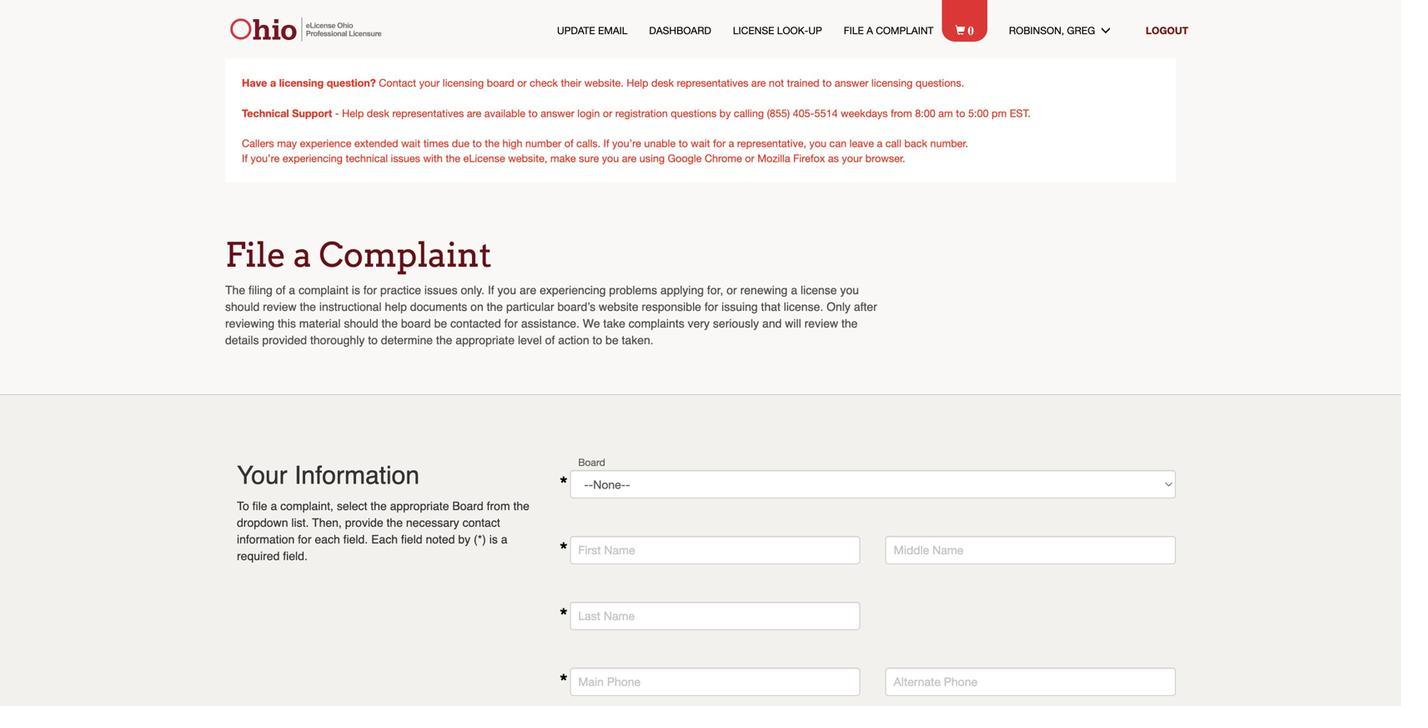 Task type: locate. For each thing, give the bounding box(es) containing it.
1 horizontal spatial wait
[[691, 137, 710, 149]]

1 vertical spatial you're
[[251, 152, 280, 164]]

is right (*)
[[490, 533, 498, 546]]

by left (*)
[[458, 533, 471, 546]]

0 horizontal spatial desk
[[367, 107, 390, 119]]

high
[[503, 137, 523, 149]]

1 vertical spatial is
[[490, 533, 498, 546]]

0 horizontal spatial be
[[434, 317, 447, 330]]

for
[[713, 137, 726, 149], [364, 284, 377, 297], [705, 300, 719, 314], [504, 317, 518, 330], [298, 533, 312, 546]]

should
[[225, 300, 260, 314], [344, 317, 378, 330]]

first name
[[578, 544, 635, 557]]

determine
[[381, 334, 433, 347]]

0 horizontal spatial appropriate
[[390, 500, 449, 513]]

board up available
[[487, 77, 515, 89]]

you're up using
[[613, 137, 642, 149]]

is inside file a complaint the filing of a complaint is for practice issues only. if you are experiencing problems applying for, or renewing a license you should review the instructional help documents on the particular board's website responsible for issuing that license. only after reviewing this material should the board be contacted for assistance. we take complaints very seriously and will review the details provided thoroughly to determine the appropriate level of action to be taken.
[[352, 284, 360, 297]]

0 vertical spatial by
[[720, 107, 731, 119]]

0 vertical spatial if
[[604, 137, 610, 149]]

board up "determine"
[[401, 317, 431, 330]]

1 vertical spatial complaint
[[319, 235, 492, 275]]

est.
[[1010, 107, 1031, 119]]

from left 8:00
[[891, 107, 913, 119]]

or right login
[[603, 107, 613, 119]]

will
[[785, 317, 802, 330]]

0 horizontal spatial board
[[453, 500, 484, 513]]

can
[[830, 137, 847, 149]]

0 vertical spatial board
[[487, 77, 515, 89]]

file right up
[[844, 24, 864, 36]]

1 horizontal spatial phone
[[944, 675, 978, 689]]

wait up google
[[691, 137, 710, 149]]

file for file a complaint
[[844, 24, 864, 36]]

0 horizontal spatial issues
[[391, 152, 421, 164]]

name right middle
[[933, 544, 964, 557]]

help up technical support - help desk representatives are available to answer login or registration questions by calling (855) 405-5514 weekdays from 8:00 am to 5:00 pm est.
[[627, 77, 649, 89]]

if right 'calls.'
[[604, 137, 610, 149]]

contact
[[463, 516, 500, 530]]

of up "make"
[[565, 137, 574, 149]]

or
[[517, 77, 527, 89], [603, 107, 613, 119], [745, 152, 755, 164], [727, 284, 737, 297]]

licensing up due
[[443, 77, 484, 89]]

0 horizontal spatial your
[[419, 77, 440, 89]]

is up instructional on the top of page
[[352, 284, 360, 297]]

issuing
[[722, 300, 758, 314]]

1 horizontal spatial help
[[627, 77, 649, 89]]

license.
[[784, 300, 824, 314]]

help
[[385, 300, 407, 314]]

0 vertical spatial experiencing
[[283, 152, 343, 164]]

phone right alternate
[[944, 675, 978, 689]]

1 vertical spatial from
[[487, 500, 510, 513]]

0 vertical spatial your
[[419, 77, 440, 89]]

phone for alternate phone
[[944, 675, 978, 689]]

help
[[627, 77, 649, 89], [342, 107, 364, 119]]

1 vertical spatial by
[[458, 533, 471, 546]]

1 horizontal spatial answer
[[835, 77, 869, 89]]

2 phone from the left
[[944, 675, 978, 689]]

1 horizontal spatial file
[[844, 24, 864, 36]]

issues left with
[[391, 152, 421, 164]]

0 horizontal spatial board
[[401, 317, 431, 330]]

be down take
[[606, 334, 619, 347]]

if inside file a complaint the filing of a complaint is for practice issues only. if you are experiencing problems applying for, or renewing a license you should review the instructional help documents on the particular board's website responsible for issuing that license. only after reviewing this material should the board be contacted for assistance. we take complaints very seriously and will review the details provided thoroughly to determine the appropriate level of action to be taken.
[[488, 284, 494, 297]]

1 vertical spatial be
[[606, 334, 619, 347]]

1 vertical spatial answer
[[541, 107, 575, 119]]

1 vertical spatial appropriate
[[390, 500, 449, 513]]

action
[[558, 334, 590, 347]]

last
[[578, 609, 601, 623]]

1 vertical spatial should
[[344, 317, 378, 330]]

from inside the to file a complaint, select the appropriate board from the dropdown list. then, provide the necessary contact information for each field. each field noted by (*) is a required field.
[[487, 500, 510, 513]]

0 horizontal spatial representatives
[[392, 107, 464, 119]]

0 horizontal spatial you're
[[251, 152, 280, 164]]

complaints
[[629, 317, 685, 330]]

0 vertical spatial from
[[891, 107, 913, 119]]

1 horizontal spatial complaint
[[876, 24, 934, 36]]

from up contact
[[487, 500, 510, 513]]

1 horizontal spatial representatives
[[677, 77, 749, 89]]

their
[[561, 77, 582, 89]]

alternate phone
[[894, 675, 978, 689]]

to file a complaint, select the appropriate board from the dropdown list. then, provide the necessary contact information for each field. each field noted by (*) is a required field.
[[237, 500, 530, 563]]

answer up weekdays
[[835, 77, 869, 89]]

1 vertical spatial if
[[242, 152, 248, 164]]

0 horizontal spatial help
[[342, 107, 364, 119]]

1 vertical spatial field.
[[283, 550, 308, 563]]

for down list.
[[298, 533, 312, 546]]

to
[[823, 77, 832, 89], [529, 107, 538, 119], [956, 107, 966, 119], [473, 137, 482, 149], [679, 137, 688, 149], [368, 334, 378, 347], [593, 334, 603, 347]]

or left check
[[517, 77, 527, 89]]

you up only
[[841, 284, 859, 297]]

your
[[419, 77, 440, 89], [842, 152, 863, 164]]

experiencing up board's
[[540, 284, 606, 297]]

call
[[886, 137, 902, 149]]

0 horizontal spatial is
[[352, 284, 360, 297]]

by left calling
[[720, 107, 731, 119]]

1 horizontal spatial board
[[487, 77, 515, 89]]

2 horizontal spatial if
[[604, 137, 610, 149]]

licensing
[[279, 76, 324, 89], [443, 77, 484, 89], [872, 77, 913, 89]]

your inside callers may experience extended wait times due to the high number of calls. if you're unable to wait for a representative, you can leave a call back number. if you're experiencing technical issues with the elicense website, make sure you are using google chrome or mozilla firefox as your browser.
[[842, 152, 863, 164]]

calls.
[[577, 137, 601, 149]]

you're down callers
[[251, 152, 280, 164]]

a left complaint
[[289, 284, 295, 297]]

0 horizontal spatial wait
[[401, 137, 421, 149]]

for up chrome on the top right of the page
[[713, 137, 726, 149]]

to
[[237, 500, 249, 513]]

information
[[294, 461, 420, 490]]

licensing up support
[[279, 76, 324, 89]]

review down only
[[805, 317, 839, 330]]

0 vertical spatial should
[[225, 300, 260, 314]]

licensing up weekdays
[[872, 77, 913, 89]]

issues up documents in the top of the page
[[425, 284, 458, 297]]

a right file
[[271, 500, 277, 513]]

0 vertical spatial is
[[352, 284, 360, 297]]

the
[[225, 284, 245, 297]]

(*)
[[474, 533, 486, 546]]

field. down list.
[[283, 550, 308, 563]]

representatives up times
[[392, 107, 464, 119]]

answer inside the have a licensing question? contact your licensing board or check their website. help desk representatives are not trained to answer licensing questions.
[[835, 77, 869, 89]]

1 horizontal spatial if
[[488, 284, 494, 297]]

0 horizontal spatial from
[[487, 500, 510, 513]]

or inside the have a licensing question? contact your licensing board or check their website. help desk representatives are not trained to answer licensing questions.
[[517, 77, 527, 89]]

documents
[[410, 300, 467, 314]]

name right the last
[[604, 609, 635, 623]]

1 vertical spatial board
[[401, 317, 431, 330]]

complaint up the 'questions.'
[[876, 24, 934, 36]]

0 horizontal spatial phone
[[607, 675, 641, 689]]

desk up the extended
[[367, 107, 390, 119]]

license look-up link
[[733, 23, 822, 38]]

1 vertical spatial experiencing
[[540, 284, 606, 297]]

name for last name
[[604, 609, 635, 623]]

have
[[242, 76, 267, 89]]

1 horizontal spatial review
[[805, 317, 839, 330]]

taken.
[[622, 334, 654, 347]]

elicense
[[464, 152, 505, 164]]

0 horizontal spatial answer
[[541, 107, 575, 119]]

then,
[[312, 516, 342, 530]]

1 horizontal spatial appropriate
[[456, 334, 515, 347]]

trained
[[787, 77, 820, 89]]

should down instructional on the top of page
[[344, 317, 378, 330]]

appropriate up "necessary"
[[390, 500, 449, 513]]

experiencing
[[283, 152, 343, 164], [540, 284, 606, 297]]

0 horizontal spatial experiencing
[[283, 152, 343, 164]]

of down assistance. at the left
[[545, 334, 555, 347]]

review up this
[[263, 300, 297, 314]]

robinson, greg
[[1009, 24, 1101, 36]]

0 horizontal spatial review
[[263, 300, 297, 314]]

times
[[424, 137, 449, 149]]

experiencing inside file a complaint the filing of a complaint is for practice issues only. if you are experiencing problems applying for, or renewing a license you should review the instructional help documents on the particular board's website responsible for issuing that license. only after reviewing this material should the board be contacted for assistance. we take complaints very seriously and will review the details provided thoroughly to determine the appropriate level of action to be taken.
[[540, 284, 606, 297]]

your information
[[237, 461, 420, 490]]

1 vertical spatial your
[[842, 152, 863, 164]]

be
[[434, 317, 447, 330], [606, 334, 619, 347]]

issues inside callers may experience extended wait times due to the high number of calls. if you're unable to wait for a representative, you can leave a call back number. if you're experiencing technical issues with the elicense website, make sure you are using google chrome or mozilla firefox as your browser.
[[391, 152, 421, 164]]

be down documents in the top of the page
[[434, 317, 447, 330]]

1 horizontal spatial issues
[[425, 284, 458, 297]]

name right first
[[604, 544, 635, 557]]

a up chrome on the top right of the page
[[729, 137, 735, 149]]

complaint inside file a complaint link
[[876, 24, 934, 36]]

by inside the to file a complaint, select the appropriate board from the dropdown list. then, provide the necessary contact information for each field. each field noted by (*) is a required field.
[[458, 533, 471, 546]]

if for complaint
[[488, 284, 494, 297]]

0 vertical spatial field.
[[343, 533, 368, 546]]

information
[[237, 533, 295, 546]]

of right filing
[[276, 284, 286, 297]]

email
[[598, 24, 628, 36]]

or left the mozilla
[[745, 152, 755, 164]]

file up filing
[[225, 235, 286, 275]]

1 horizontal spatial experiencing
[[540, 284, 606, 297]]

board inside the to file a complaint, select the appropriate board from the dropdown list. then, provide the necessary contact information for each field. each field noted by (*) is a required field.
[[453, 500, 484, 513]]

phone right main
[[607, 675, 641, 689]]

help right -
[[342, 107, 364, 119]]

0 horizontal spatial complaint
[[319, 235, 492, 275]]

complaint inside file a complaint the filing of a complaint is for practice issues only. if you are experiencing problems applying for, or renewing a license you should review the instructional help documents on the particular board's website responsible for issuing that license. only after reviewing this material should the board be contacted for assistance. we take complaints very seriously and will review the details provided thoroughly to determine the appropriate level of action to be taken.
[[319, 235, 492, 275]]

2 horizontal spatial licensing
[[872, 77, 913, 89]]

0 vertical spatial representatives
[[677, 77, 749, 89]]

1 horizontal spatial desk
[[652, 77, 674, 89]]

1 horizontal spatial be
[[606, 334, 619, 347]]

1 vertical spatial review
[[805, 317, 839, 330]]

wait left times
[[401, 137, 421, 149]]

1 vertical spatial file
[[225, 235, 286, 275]]

are up particular
[[520, 284, 537, 297]]

1 horizontal spatial licensing
[[443, 77, 484, 89]]

1 horizontal spatial you're
[[613, 137, 642, 149]]

1 horizontal spatial board
[[578, 457, 606, 468]]

Alternate Phone text field
[[886, 668, 1176, 697]]

appropriate down contacted
[[456, 334, 515, 347]]

1 horizontal spatial is
[[490, 533, 498, 546]]

are left available
[[467, 107, 482, 119]]

if
[[604, 137, 610, 149], [242, 152, 248, 164], [488, 284, 494, 297]]

or inside technical support - help desk representatives are available to answer login or registration questions by calling (855) 405-5514 weekdays from 8:00 am to 5:00 pm est.
[[603, 107, 613, 119]]

select
[[337, 500, 367, 513]]

representatives up the questions
[[677, 77, 749, 89]]

your down leave
[[842, 152, 863, 164]]

0 vertical spatial help
[[627, 77, 649, 89]]

0 vertical spatial answer
[[835, 77, 869, 89]]

0 horizontal spatial by
[[458, 533, 471, 546]]

1 vertical spatial board
[[453, 500, 484, 513]]

or right the for,
[[727, 284, 737, 297]]

if right only.
[[488, 284, 494, 297]]

0 vertical spatial desk
[[652, 77, 674, 89]]

0 horizontal spatial of
[[276, 284, 286, 297]]

applying
[[661, 284, 704, 297]]

should down the
[[225, 300, 260, 314]]

provided
[[262, 334, 307, 347]]

are left the not
[[752, 77, 766, 89]]

to right trained
[[823, 77, 832, 89]]

1 vertical spatial representatives
[[392, 107, 464, 119]]

complaint up 'practice' in the left top of the page
[[319, 235, 492, 275]]

answer left login
[[541, 107, 575, 119]]

is inside the to file a complaint, select the appropriate board from the dropdown list. then, provide the necessary contact information for each field. each field noted by (*) is a required field.
[[490, 533, 498, 546]]

to left "determine"
[[368, 334, 378, 347]]

0 horizontal spatial file
[[225, 235, 286, 275]]

5514
[[815, 107, 838, 119]]

0
[[968, 22, 974, 36]]

you right sure
[[602, 152, 619, 164]]

answer
[[835, 77, 869, 89], [541, 107, 575, 119]]

1 horizontal spatial your
[[842, 152, 863, 164]]

responsible
[[642, 300, 702, 314]]

1 phone from the left
[[607, 675, 641, 689]]

name
[[604, 544, 635, 557], [933, 544, 964, 557], [604, 609, 635, 623]]

the
[[485, 137, 500, 149], [446, 152, 461, 164], [300, 300, 316, 314], [487, 300, 503, 314], [382, 317, 398, 330], [842, 317, 858, 330], [436, 334, 453, 347], [371, 500, 387, 513], [514, 500, 530, 513], [387, 516, 403, 530]]

required
[[237, 550, 280, 563]]

1 horizontal spatial field.
[[343, 533, 368, 546]]

1 horizontal spatial from
[[891, 107, 913, 119]]

are left using
[[622, 152, 637, 164]]

1 vertical spatial issues
[[425, 284, 458, 297]]

0 vertical spatial of
[[565, 137, 574, 149]]

website,
[[508, 152, 548, 164]]

2 horizontal spatial of
[[565, 137, 574, 149]]

website
[[599, 300, 639, 314]]

Last Name text field
[[570, 602, 861, 631]]

a right (*)
[[501, 533, 508, 546]]

a right up
[[867, 24, 873, 36]]

0 vertical spatial issues
[[391, 152, 421, 164]]

1 vertical spatial desk
[[367, 107, 390, 119]]

2 vertical spatial if
[[488, 284, 494, 297]]

are
[[752, 77, 766, 89], [467, 107, 482, 119], [622, 152, 637, 164], [520, 284, 537, 297]]

2 vertical spatial of
[[545, 334, 555, 347]]

phone for main phone
[[607, 675, 641, 689]]

that
[[761, 300, 781, 314]]

1 horizontal spatial by
[[720, 107, 731, 119]]

0 vertical spatial complaint
[[876, 24, 934, 36]]

desk up registration at left top
[[652, 77, 674, 89]]

0 vertical spatial file
[[844, 24, 864, 36]]

logout link
[[1146, 24, 1189, 36]]

experiencing down experience
[[283, 152, 343, 164]]

1 vertical spatial help
[[342, 107, 364, 119]]

appropriate
[[456, 334, 515, 347], [390, 500, 449, 513]]

First Name text field
[[570, 536, 861, 565]]

your right contact
[[419, 77, 440, 89]]

if down callers
[[242, 152, 248, 164]]

field. down provide
[[343, 533, 368, 546]]

name for middle name
[[933, 544, 964, 557]]

menu down image
[[1101, 25, 1125, 35]]

0 vertical spatial appropriate
[[456, 334, 515, 347]]

experiencing inside callers may experience extended wait times due to the high number of calls. if you're unable to wait for a representative, you can leave a call back number. if you're experiencing technical issues with the elicense website, make sure you are using google chrome or mozilla firefox as your browser.
[[283, 152, 343, 164]]

file a complaint the filing of a complaint is for practice issues only. if you are experiencing problems applying for, or renewing a license you should review the instructional help documents on the particular board's website responsible for issuing that license. only after reviewing this material should the board be contacted for assistance. we take complaints very seriously and will review the details provided thoroughly to determine the appropriate level of action to be taken.
[[225, 235, 878, 347]]

calling
[[734, 107, 764, 119]]

file inside file a complaint the filing of a complaint is for practice issues only. if you are experiencing problems applying for, or renewing a license you should review the instructional help documents on the particular board's website responsible for issuing that license. only after reviewing this material should the board be contacted for assistance. we take complaints very seriously and will review the details provided thoroughly to determine the appropriate level of action to be taken.
[[225, 235, 286, 275]]

provide
[[345, 516, 383, 530]]



Task type: describe. For each thing, give the bounding box(es) containing it.
assistance.
[[521, 317, 580, 330]]

for down the for,
[[705, 300, 719, 314]]

0 vertical spatial review
[[263, 300, 297, 314]]

look-
[[777, 24, 809, 36]]

very
[[688, 317, 710, 330]]

1 horizontal spatial of
[[545, 334, 555, 347]]

you up particular
[[498, 284, 517, 297]]

due
[[452, 137, 470, 149]]

0 vertical spatial you're
[[613, 137, 642, 149]]

are inside file a complaint the filing of a complaint is for practice issues only. if you are experiencing problems applying for, or renewing a license you should review the instructional help documents on the particular board's website responsible for issuing that license. only after reviewing this material should the board be contacted for assistance. we take complaints very seriously and will review the details provided thoroughly to determine the appropriate level of action to be taken.
[[520, 284, 537, 297]]

you up firefox
[[810, 137, 827, 149]]

google
[[668, 152, 702, 164]]

contacted
[[451, 317, 501, 330]]

1 wait from the left
[[401, 137, 421, 149]]

after
[[854, 300, 878, 314]]

a up the license.
[[791, 284, 798, 297]]

if for experience
[[604, 137, 610, 149]]

appropriate inside the to file a complaint, select the appropriate board from the dropdown list. then, provide the necessary contact information for each field. each field noted by (*) is a required field.
[[390, 500, 449, 513]]

to right due
[[473, 137, 482, 149]]

for,
[[707, 284, 724, 297]]

update email
[[557, 24, 628, 36]]

0 link
[[956, 22, 988, 38]]

on
[[471, 300, 484, 314]]

leave
[[850, 137, 874, 149]]

take
[[604, 317, 626, 330]]

are inside technical support - help desk representatives are available to answer login or registration questions by calling (855) 405-5514 weekdays from 8:00 am to 5:00 pm est.
[[467, 107, 482, 119]]

appropriate inside file a complaint the filing of a complaint is for practice issues only. if you are experiencing problems applying for, or renewing a license you should review the instructional help documents on the particular board's website responsible for issuing that license. only after reviewing this material should the board be contacted for assistance. we take complaints very seriously and will review the details provided thoroughly to determine the appropriate level of action to be taken.
[[456, 334, 515, 347]]

question?
[[327, 76, 376, 89]]

for inside the to file a complaint, select the appropriate board from the dropdown list. then, provide the necessary contact information for each field. each field noted by (*) is a required field.
[[298, 533, 312, 546]]

or inside callers may experience extended wait times due to the high number of calls. if you're unable to wait for a representative, you can leave a call back number. if you're experiencing technical issues with the elicense website, make sure you are using google chrome or mozilla firefox as your browser.
[[745, 152, 755, 164]]

representatives inside the have a licensing question? contact your licensing board or check their website. help desk representatives are not trained to answer licensing questions.
[[677, 77, 749, 89]]

of inside callers may experience extended wait times due to the high number of calls. if you're unable to wait for a representative, you can leave a call back number. if you're experiencing technical issues with the elicense website, make sure you are using google chrome or mozilla firefox as your browser.
[[565, 137, 574, 149]]

0 vertical spatial board
[[578, 457, 606, 468]]

for inside callers may experience extended wait times due to the high number of calls. if you're unable to wait for a representative, you can leave a call back number. if you're experiencing technical issues with the elicense website, make sure you are using google chrome or mozilla firefox as your browser.
[[713, 137, 726, 149]]

browser.
[[866, 152, 906, 164]]

reviewing
[[225, 317, 275, 330]]

main
[[578, 675, 604, 689]]

for up instructional on the top of page
[[364, 284, 377, 297]]

firefox
[[794, 152, 825, 164]]

robinson,
[[1009, 24, 1065, 36]]

issues inside file a complaint the filing of a complaint is for practice issues only. if you are experiencing problems applying for, or renewing a license you should review the instructional help documents on the particular board's website responsible for issuing that license. only after reviewing this material should the board be contacted for assistance. we take complaints very seriously and will review the details provided thoroughly to determine the appropriate level of action to be taken.
[[425, 284, 458, 297]]

number
[[526, 137, 562, 149]]

weekdays
[[841, 107, 888, 119]]

pm
[[992, 107, 1007, 119]]

by inside technical support - help desk representatives are available to answer login or registration questions by calling (855) 405-5514 weekdays from 8:00 am to 5:00 pm est.
[[720, 107, 731, 119]]

noted
[[426, 533, 455, 546]]

board inside file a complaint the filing of a complaint is for practice issues only. if you are experiencing problems applying for, or renewing a license you should review the instructional help documents on the particular board's website responsible for issuing that license. only after reviewing this material should the board be contacted for assistance. we take complaints very seriously and will review the details provided thoroughly to determine the appropriate level of action to be taken.
[[401, 317, 431, 330]]

last name
[[578, 609, 635, 623]]

instructional
[[319, 300, 382, 314]]

to inside the have a licensing question? contact your licensing board or check their website. help desk representatives are not trained to answer licensing questions.
[[823, 77, 832, 89]]

to down we
[[593, 334, 603, 347]]

website.
[[585, 77, 624, 89]]

as
[[828, 152, 839, 164]]

necessary
[[406, 516, 459, 530]]

not
[[769, 77, 784, 89]]

to right am
[[956, 107, 966, 119]]

filing
[[249, 284, 273, 297]]

extended
[[354, 137, 398, 149]]

questions
[[671, 107, 717, 119]]

a left call on the top right of page
[[877, 137, 883, 149]]

desk inside the have a licensing question? contact your licensing board or check their website. help desk representatives are not trained to answer licensing questions.
[[652, 77, 674, 89]]

0 horizontal spatial field.
[[283, 550, 308, 563]]

405-
[[793, 107, 815, 119]]

main phone
[[578, 675, 641, 689]]

are inside callers may experience extended wait times due to the high number of calls. if you're unable to wait for a representative, you can leave a call back number. if you're experiencing technical issues with the elicense website, make sure you are using google chrome or mozilla firefox as your browser.
[[622, 152, 637, 164]]

(855)
[[767, 107, 790, 119]]

logout
[[1146, 24, 1189, 36]]

up
[[809, 24, 822, 36]]

technical
[[346, 152, 388, 164]]

representatives inside technical support - help desk representatives are available to answer login or registration questions by calling (855) 405-5514 weekdays from 8:00 am to 5:00 pm est.
[[392, 107, 464, 119]]

2 wait from the left
[[691, 137, 710, 149]]

renewing
[[741, 284, 788, 297]]

0 horizontal spatial licensing
[[279, 76, 324, 89]]

1 vertical spatial of
[[276, 284, 286, 297]]

answer inside technical support - help desk representatives are available to answer login or registration questions by calling (855) 405-5514 weekdays from 8:00 am to 5:00 pm est.
[[541, 107, 575, 119]]

your inside the have a licensing question? contact your licensing board or check their website. help desk representatives are not trained to answer licensing questions.
[[419, 77, 440, 89]]

a right have
[[270, 76, 276, 89]]

to up google
[[679, 137, 688, 149]]

dropdown
[[237, 516, 288, 530]]

technical
[[242, 107, 289, 119]]

a up complaint
[[294, 235, 312, 275]]

update email link
[[557, 23, 628, 38]]

representative,
[[737, 137, 807, 149]]

registration
[[616, 107, 668, 119]]

elicense ohio professional licensure image
[[224, 17, 391, 42]]

0 horizontal spatial if
[[242, 152, 248, 164]]

0 horizontal spatial should
[[225, 300, 260, 314]]

only
[[827, 300, 851, 314]]

update
[[557, 24, 596, 36]]

make
[[551, 152, 576, 164]]

details
[[225, 334, 259, 347]]

for down particular
[[504, 317, 518, 330]]

first
[[578, 544, 601, 557]]

list.
[[291, 516, 309, 530]]

from inside technical support - help desk representatives are available to answer login or registration questions by calling (855) 405-5514 weekdays from 8:00 am to 5:00 pm est.
[[891, 107, 913, 119]]

have a licensing question? contact your licensing board or check their website. help desk representatives are not trained to answer licensing questions.
[[242, 76, 965, 89]]

Main Phone text field
[[570, 668, 861, 697]]

1 horizontal spatial should
[[344, 317, 378, 330]]

practice
[[380, 284, 421, 297]]

file for file a complaint the filing of a complaint is for practice issues only. if you are experiencing problems applying for, or renewing a license you should review the instructional help documents on the particular board's website responsible for issuing that license. only after reviewing this material should the board be contacted for assistance. we take complaints very seriously and will review the details provided thoroughly to determine the appropriate level of action to be taken.
[[225, 235, 286, 275]]

to right available
[[529, 107, 538, 119]]

license
[[733, 24, 775, 36]]

desk inside technical support - help desk representatives are available to answer login or registration questions by calling (855) 405-5514 weekdays from 8:00 am to 5:00 pm est.
[[367, 107, 390, 119]]

dashboard link
[[649, 23, 712, 38]]

complaint for file a complaint
[[876, 24, 934, 36]]

file
[[253, 500, 267, 513]]

greg
[[1067, 24, 1096, 36]]

alternate
[[894, 675, 941, 689]]

sure
[[579, 152, 599, 164]]

technical support - help desk representatives are available to answer login or registration questions by calling (855) 405-5514 weekdays from 8:00 am to 5:00 pm est.
[[242, 107, 1031, 119]]

file a complaint link
[[844, 23, 934, 38]]

complaint for file a complaint the filing of a complaint is for practice issues only. if you are experiencing problems applying for, or renewing a license you should review the instructional help documents on the particular board's website responsible for issuing that license. only after reviewing this material should the board be contacted for assistance. we take complaints very seriously and will review the details provided thoroughly to determine the appropriate level of action to be taken.
[[319, 235, 492, 275]]

Middle Name text field
[[886, 536, 1176, 565]]

8:00
[[915, 107, 936, 119]]

or inside file a complaint the filing of a complaint is for practice issues only. if you are experiencing problems applying for, or renewing a license you should review the instructional help documents on the particular board's website responsible for issuing that license. only after reviewing this material should the board be contacted for assistance. we take complaints very seriously and will review the details provided thoroughly to determine the appropriate level of action to be taken.
[[727, 284, 737, 297]]

board's
[[558, 300, 596, 314]]

contact
[[379, 77, 416, 89]]

material
[[299, 317, 341, 330]]

each
[[315, 533, 340, 546]]

file a complaint
[[844, 24, 934, 36]]

level
[[518, 334, 542, 347]]

-
[[335, 107, 339, 119]]

mozilla
[[758, 152, 791, 164]]

middle
[[894, 544, 930, 557]]

complaint
[[299, 284, 349, 297]]

board inside the have a licensing question? contact your licensing board or check their website. help desk representatives are not trained to answer licensing questions.
[[487, 77, 515, 89]]

your
[[237, 461, 288, 490]]

problems
[[609, 284, 657, 297]]

using
[[640, 152, 665, 164]]

help inside technical support - help desk representatives are available to answer login or registration questions by calling (855) 405-5514 weekdays from 8:00 am to 5:00 pm est.
[[342, 107, 364, 119]]

are inside the have a licensing question? contact your licensing board or check their website. help desk representatives are not trained to answer licensing questions.
[[752, 77, 766, 89]]

help inside the have a licensing question? contact your licensing board or check their website. help desk representatives are not trained to answer licensing questions.
[[627, 77, 649, 89]]

complaint,
[[280, 500, 334, 513]]

back
[[905, 137, 928, 149]]

may
[[277, 137, 297, 149]]

robinson, greg link
[[1009, 23, 1125, 38]]

thoroughly
[[310, 334, 365, 347]]

login
[[578, 107, 600, 119]]

field
[[401, 533, 423, 546]]

name for first name
[[604, 544, 635, 557]]

available
[[485, 107, 526, 119]]

0 vertical spatial be
[[434, 317, 447, 330]]

license look-up
[[733, 24, 822, 36]]



Task type: vqa. For each thing, say whether or not it's contained in the screenshot.
the Do
no



